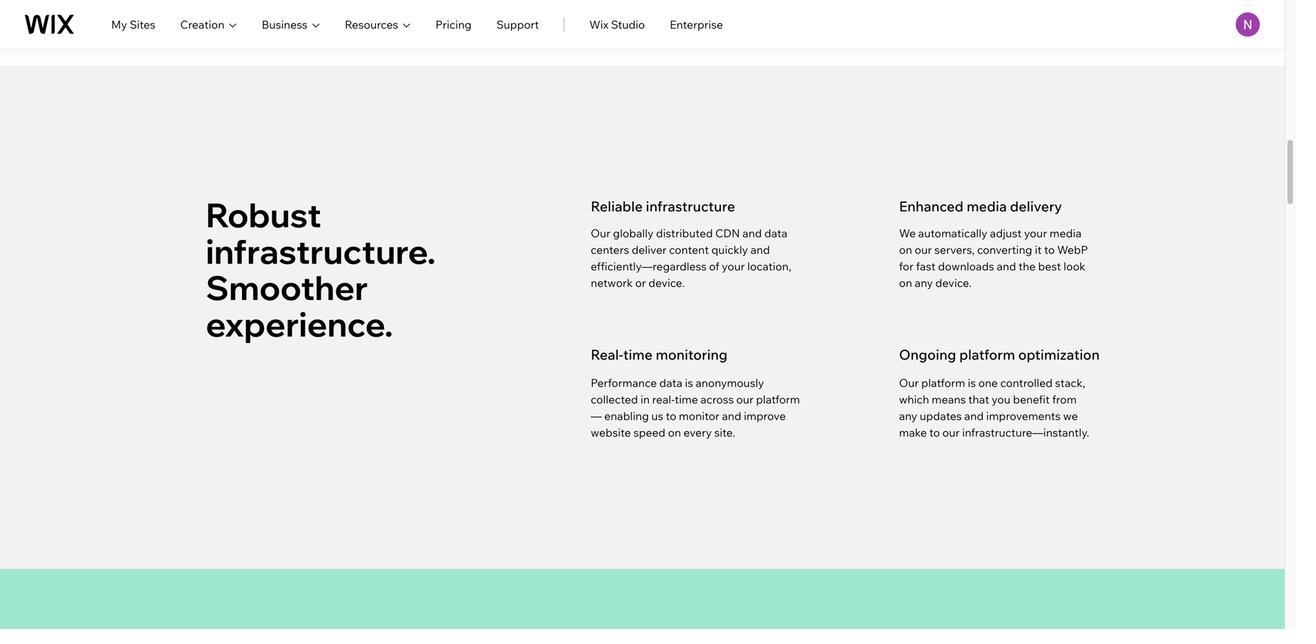 Task type: describe. For each thing, give the bounding box(es) containing it.
infrastructure
[[646, 198, 736, 215]]

—
[[591, 409, 602, 423]]

pricing link
[[436, 16, 472, 33]]

and right the cdn
[[743, 226, 762, 240]]

resources
[[345, 18, 399, 31]]

time inside performance data is anonymously collected in real-time across our platform — enabling us to monitor and improve website speed on every site.
[[675, 393, 698, 406]]

every
[[684, 426, 712, 440]]

my
[[111, 18, 127, 31]]

0 vertical spatial on
[[900, 243, 913, 257]]

real-
[[653, 393, 675, 406]]

sites
[[130, 18, 155, 31]]

1 vertical spatial on
[[900, 276, 913, 290]]

across
[[701, 393, 734, 406]]

it
[[1035, 243, 1042, 257]]

profile image image
[[1236, 12, 1261, 37]]

make
[[900, 426, 927, 440]]

to inside we automatically adjust your media on our servers, converting it to webp for fast downloads and the best look on any device.
[[1045, 243, 1055, 257]]

globally
[[613, 226, 654, 240]]

of
[[709, 259, 720, 273]]

content
[[669, 243, 709, 257]]

our platform is one controlled stack, which means that you benefit from any updates and improvements we make to our infrastructure—instantly.
[[900, 376, 1090, 440]]

that
[[969, 393, 990, 406]]

adjust
[[991, 226, 1022, 240]]

on inside performance data is anonymously collected in real-time across our platform — enabling us to monitor and improve website speed on every site.
[[668, 426, 681, 440]]

my sites link
[[111, 16, 155, 33]]

platform for our
[[922, 376, 966, 390]]

creation
[[180, 18, 225, 31]]

enterprise
[[670, 18, 723, 31]]

look
[[1064, 259, 1086, 273]]

and inside performance data is anonymously collected in real-time across our platform — enabling us to monitor and improve website speed on every site.
[[722, 409, 742, 423]]

centers
[[591, 243, 630, 257]]

reliable
[[591, 198, 643, 215]]

0 vertical spatial time
[[624, 346, 653, 363]]

data inside performance data is anonymously collected in real-time across our platform — enabling us to monitor and improve website speed on every site.
[[660, 376, 683, 390]]

updates
[[920, 409, 962, 423]]

support
[[497, 18, 539, 31]]

enabling
[[605, 409, 649, 423]]

we
[[1064, 409, 1079, 423]]

to inside our platform is one controlled stack, which means that you benefit from any updates and improvements we make to our infrastructure—instantly.
[[930, 426, 941, 440]]

creation button
[[180, 16, 237, 33]]

my sites
[[111, 18, 155, 31]]

device. inside we automatically adjust your media on our servers, converting it to webp for fast downloads and the best look on any device.
[[936, 276, 972, 290]]

monitoring
[[656, 346, 728, 363]]

fast
[[917, 259, 936, 273]]

downloads
[[939, 259, 995, 273]]

device. inside our globally distributed cdn and data centers deliver content quickly and efficiently—regardless of your location, network or device.
[[649, 276, 685, 290]]

ongoing
[[900, 346, 957, 363]]

benefit
[[1014, 393, 1050, 406]]

robust
[[206, 194, 322, 236]]

platform for ongoing
[[960, 346, 1016, 363]]

stack,
[[1056, 376, 1086, 390]]

efficiently—regardless
[[591, 259, 707, 273]]

wix studio
[[590, 18, 645, 31]]

webp
[[1058, 243, 1089, 257]]

improvements
[[987, 409, 1061, 423]]

speed
[[634, 426, 666, 440]]

robust infrastructure. smoother experience.
[[206, 194, 436, 345]]

the
[[1019, 259, 1036, 273]]

improve
[[744, 409, 786, 423]]

and up location,
[[751, 243, 770, 257]]

enhanced media delivery
[[900, 198, 1063, 215]]

data inside our globally distributed cdn and data centers deliver content quickly and efficiently—regardless of your location, network or device.
[[765, 226, 788, 240]]

we
[[900, 226, 916, 240]]

and inside our platform is one controlled stack, which means that you benefit from any updates and improvements we make to our infrastructure—instantly.
[[965, 409, 984, 423]]

anonymously
[[696, 376, 765, 390]]

ongoing platform optimization
[[900, 346, 1100, 363]]

our inside performance data is anonymously collected in real-time across our platform — enabling us to monitor and improve website speed on every site.
[[737, 393, 754, 406]]

collected
[[591, 393, 638, 406]]

performance data is anonymously collected in real-time across our platform — enabling us to monitor and improve website speed on every site.
[[591, 376, 800, 440]]

infrastructure—instantly.
[[963, 426, 1090, 440]]



Task type: locate. For each thing, give the bounding box(es) containing it.
platform inside performance data is anonymously collected in real-time across our platform — enabling us to monitor and improve website speed on every site.
[[756, 393, 800, 406]]

1 horizontal spatial to
[[930, 426, 941, 440]]

any inside our platform is one controlled stack, which means that you benefit from any updates and improvements we make to our infrastructure—instantly.
[[900, 409, 918, 423]]

to right us
[[666, 409, 677, 423]]

data up location,
[[765, 226, 788, 240]]

any down fast
[[915, 276, 933, 290]]

0 vertical spatial any
[[915, 276, 933, 290]]

1 vertical spatial time
[[675, 393, 698, 406]]

on left every
[[668, 426, 681, 440]]

0 horizontal spatial device.
[[649, 276, 685, 290]]

2 horizontal spatial our
[[943, 426, 960, 440]]

1 vertical spatial media
[[1050, 226, 1082, 240]]

2 device. from the left
[[936, 276, 972, 290]]

network
[[591, 276, 633, 290]]

on up for
[[900, 243, 913, 257]]

site.
[[715, 426, 736, 440]]

media inside we automatically adjust your media on our servers, converting it to webp for fast downloads and the best look on any device.
[[1050, 226, 1082, 240]]

data
[[765, 226, 788, 240], [660, 376, 683, 390]]

pricing
[[436, 18, 472, 31]]

our for ongoing platform optimization
[[900, 376, 919, 390]]

to inside performance data is anonymously collected in real-time across our platform — enabling us to monitor and improve website speed on every site.
[[666, 409, 677, 423]]

1 vertical spatial data
[[660, 376, 683, 390]]

platform up "improve"
[[756, 393, 800, 406]]

1 vertical spatial any
[[900, 409, 918, 423]]

support link
[[497, 16, 539, 33]]

platform up means
[[922, 376, 966, 390]]

any up make
[[900, 409, 918, 423]]

means
[[932, 393, 966, 406]]

studio
[[611, 18, 645, 31]]

to down updates at the right bottom of the page
[[930, 426, 941, 440]]

and
[[743, 226, 762, 240], [751, 243, 770, 257], [997, 259, 1017, 273], [722, 409, 742, 423], [965, 409, 984, 423]]

your
[[1025, 226, 1048, 240], [722, 259, 745, 273]]

is for time
[[685, 376, 694, 390]]

device.
[[649, 276, 685, 290], [936, 276, 972, 290]]

real-time monitoring
[[591, 346, 728, 363]]

in
[[641, 393, 650, 406]]

automatically
[[919, 226, 988, 240]]

0 vertical spatial data
[[765, 226, 788, 240]]

is for platform
[[968, 376, 976, 390]]

enhanced
[[900, 198, 964, 215]]

our up fast
[[915, 243, 932, 257]]

our up the centers
[[591, 226, 611, 240]]

1 vertical spatial platform
[[922, 376, 966, 390]]

servers,
[[935, 243, 975, 257]]

and inside we automatically adjust your media on our servers, converting it to webp for fast downloads and the best look on any device.
[[997, 259, 1017, 273]]

1 vertical spatial our
[[900, 376, 919, 390]]

quickly
[[712, 243, 749, 257]]

our
[[915, 243, 932, 257], [737, 393, 754, 406], [943, 426, 960, 440]]

distributed
[[656, 226, 713, 240]]

1 horizontal spatial our
[[915, 243, 932, 257]]

wix
[[590, 18, 609, 31]]

website
[[591, 426, 631, 440]]

from
[[1053, 393, 1077, 406]]

one
[[979, 376, 998, 390]]

1 horizontal spatial time
[[675, 393, 698, 406]]

1 horizontal spatial data
[[765, 226, 788, 240]]

2 vertical spatial our
[[943, 426, 960, 440]]

0 horizontal spatial your
[[722, 259, 745, 273]]

our inside our platform is one controlled stack, which means that you benefit from any updates and improvements we make to our infrastructure—instantly.
[[943, 426, 960, 440]]

to right it
[[1045, 243, 1055, 257]]

deliver
[[632, 243, 667, 257]]

cdn
[[716, 226, 740, 240]]

or
[[636, 276, 646, 290]]

monitor
[[679, 409, 720, 423]]

0 horizontal spatial time
[[624, 346, 653, 363]]

1 vertical spatial your
[[722, 259, 745, 273]]

and down the converting
[[997, 259, 1017, 273]]

our down anonymously in the bottom of the page
[[737, 393, 754, 406]]

0 horizontal spatial media
[[967, 198, 1007, 215]]

on down for
[[900, 276, 913, 290]]

2 horizontal spatial to
[[1045, 243, 1055, 257]]

real-
[[591, 346, 624, 363]]

1 device. from the left
[[649, 276, 685, 290]]

0 vertical spatial platform
[[960, 346, 1016, 363]]

any inside we automatically adjust your media on our servers, converting it to webp for fast downloads and the best look on any device.
[[915, 276, 933, 290]]

our inside our globally distributed cdn and data centers deliver content quickly and efficiently—regardless of your location, network or device.
[[591, 226, 611, 240]]

and up 'site.' at right bottom
[[722, 409, 742, 423]]

our up which
[[900, 376, 919, 390]]

media
[[967, 198, 1007, 215], [1050, 226, 1082, 240]]

you
[[992, 393, 1011, 406]]

business
[[262, 18, 308, 31]]

controlled
[[1001, 376, 1053, 390]]

platform up one
[[960, 346, 1016, 363]]

device. down the downloads
[[936, 276, 972, 290]]

reliable infrastructure
[[591, 198, 736, 215]]

your down quickly
[[722, 259, 745, 273]]

wix studio link
[[590, 16, 645, 33]]

best
[[1039, 259, 1062, 273]]

location,
[[748, 259, 792, 273]]

resources button
[[345, 16, 411, 33]]

is inside our platform is one controlled stack, which means that you benefit from any updates and improvements we make to our infrastructure—instantly.
[[968, 376, 976, 390]]

1 vertical spatial to
[[666, 409, 677, 423]]

your inside our globally distributed cdn and data centers deliver content quickly and efficiently—regardless of your location, network or device.
[[722, 259, 745, 273]]

1 horizontal spatial device.
[[936, 276, 972, 290]]

enterprise link
[[670, 16, 723, 33]]

platform inside our platform is one controlled stack, which means that you benefit from any updates and improvements we make to our infrastructure—instantly.
[[922, 376, 966, 390]]

1 horizontal spatial our
[[900, 376, 919, 390]]

2 is from the left
[[968, 376, 976, 390]]

0 horizontal spatial our
[[591, 226, 611, 240]]

is down 'monitoring'
[[685, 376, 694, 390]]

experience.
[[206, 303, 393, 345]]

our inside we automatically adjust your media on our servers, converting it to webp for fast downloads and the best look on any device.
[[915, 243, 932, 257]]

our inside our platform is one controlled stack, which means that you benefit from any updates and improvements we make to our infrastructure—instantly.
[[900, 376, 919, 390]]

data up "real-" on the right of the page
[[660, 376, 683, 390]]

1 vertical spatial our
[[737, 393, 754, 406]]

time up monitor
[[675, 393, 698, 406]]

your up it
[[1025, 226, 1048, 240]]

2 vertical spatial on
[[668, 426, 681, 440]]

performance
[[591, 376, 657, 390]]

converting
[[978, 243, 1033, 257]]

0 vertical spatial your
[[1025, 226, 1048, 240]]

delivery
[[1011, 198, 1063, 215]]

is inside performance data is anonymously collected in real-time across our platform — enabling us to monitor and improve website speed on every site.
[[685, 376, 694, 390]]

0 horizontal spatial is
[[685, 376, 694, 390]]

0 vertical spatial to
[[1045, 243, 1055, 257]]

0 horizontal spatial to
[[666, 409, 677, 423]]

we automatically adjust your media on our servers, converting it to webp for fast downloads and the best look on any device.
[[900, 226, 1089, 290]]

0 horizontal spatial data
[[660, 376, 683, 390]]

platform
[[960, 346, 1016, 363], [922, 376, 966, 390], [756, 393, 800, 406]]

1 horizontal spatial media
[[1050, 226, 1082, 240]]

0 vertical spatial media
[[967, 198, 1007, 215]]

optimization
[[1019, 346, 1100, 363]]

time
[[624, 346, 653, 363], [675, 393, 698, 406]]

is left one
[[968, 376, 976, 390]]

device. down the efficiently—regardless
[[649, 276, 685, 290]]

which
[[900, 393, 930, 406]]

and down that
[[965, 409, 984, 423]]

time up performance
[[624, 346, 653, 363]]

1 is from the left
[[685, 376, 694, 390]]

smoother
[[206, 267, 368, 308]]

media up adjust
[[967, 198, 1007, 215]]

business button
[[262, 16, 320, 33]]

for
[[900, 259, 914, 273]]

2 vertical spatial platform
[[756, 393, 800, 406]]

our down updates at the right bottom of the page
[[943, 426, 960, 440]]

2 vertical spatial to
[[930, 426, 941, 440]]

your inside we automatically adjust your media on our servers, converting it to webp for fast downloads and the best look on any device.
[[1025, 226, 1048, 240]]

infrastructure.
[[206, 230, 436, 272]]

0 vertical spatial our
[[915, 243, 932, 257]]

is
[[685, 376, 694, 390], [968, 376, 976, 390]]

1 horizontal spatial is
[[968, 376, 976, 390]]

1 horizontal spatial your
[[1025, 226, 1048, 240]]

on
[[900, 243, 913, 257], [900, 276, 913, 290], [668, 426, 681, 440]]

0 horizontal spatial our
[[737, 393, 754, 406]]

us
[[652, 409, 664, 423]]

our globally distributed cdn and data centers deliver content quickly and efficiently—regardless of your location, network or device.
[[591, 226, 792, 290]]

0 vertical spatial our
[[591, 226, 611, 240]]

our for reliable infrastructure
[[591, 226, 611, 240]]

media up webp
[[1050, 226, 1082, 240]]



Task type: vqa. For each thing, say whether or not it's contained in the screenshot.
'our' inside the Performance data is anonymously collected in real-time across our platform — enabling us to monitor and improve website speed on every site.
yes



